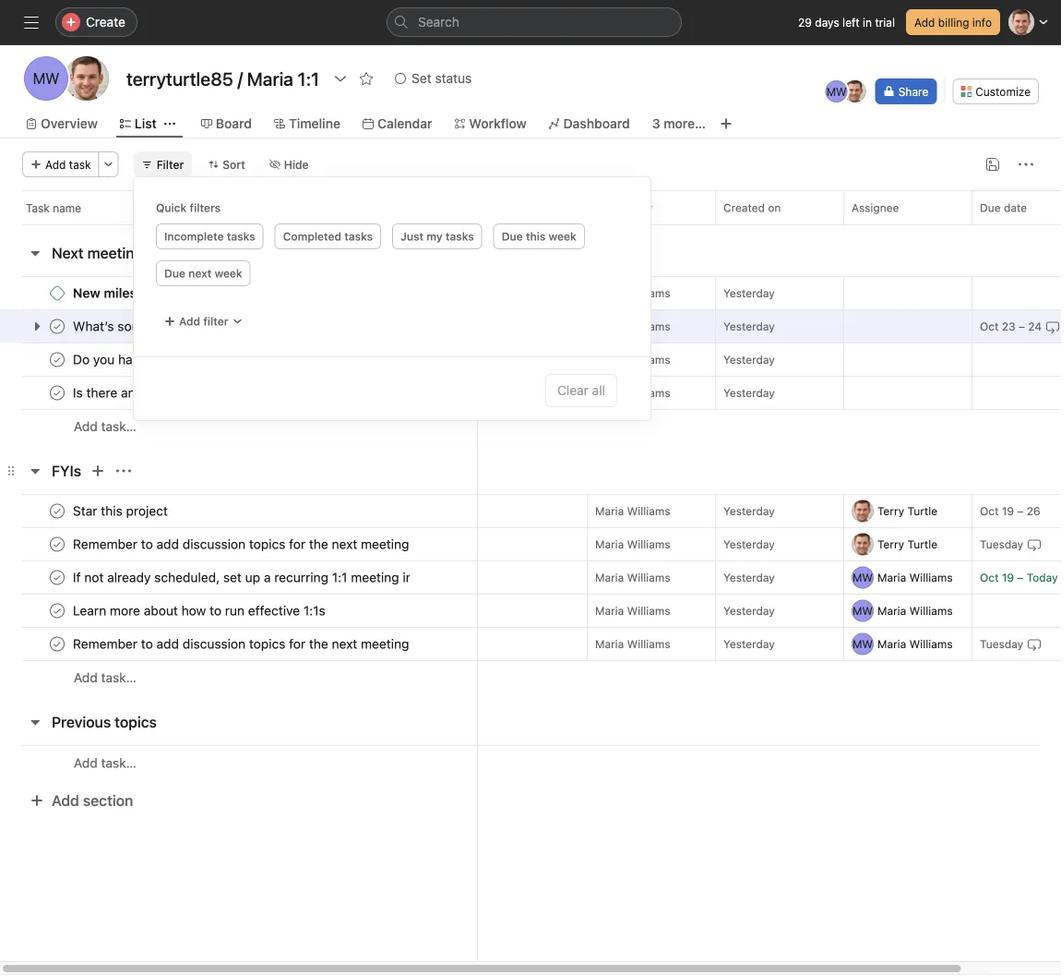 Task type: vqa. For each thing, say whether or not it's contained in the screenshot.
"Oct" in Header Next meeting tree grid
yes



Task type: locate. For each thing, give the bounding box(es) containing it.
1 completed checkbox from the top
[[46, 315, 68, 338]]

tuesday down oct 19 – today
[[981, 638, 1024, 651]]

0 vertical spatial due
[[981, 201, 1002, 214]]

1 vertical spatial turtle
[[908, 538, 938, 551]]

3 task… from the top
[[101, 755, 137, 771]]

completed checkbox inside if not already scheduled, set up a recurring 1:1 meeting in your calendar "cell"
[[46, 567, 68, 589]]

– left 26
[[1018, 505, 1025, 518]]

header next meeting tree grid
[[0, 276, 1062, 443]]

1 tuesday from the top
[[981, 538, 1024, 551]]

add inside header next meeting tree grid
[[74, 419, 98, 434]]

clear all
[[558, 383, 606, 398]]

Completed milestone checkbox
[[50, 286, 65, 301]]

0 vertical spatial oct
[[981, 320, 1000, 333]]

completed image up 'previous'
[[46, 633, 68, 655]]

share button
[[876, 78, 938, 104]]

completed image down "completed milestone" checkbox
[[46, 349, 68, 371]]

tt
[[78, 70, 96, 87], [849, 85, 863, 98], [856, 505, 870, 518], [856, 538, 870, 551]]

5 completed image from the top
[[46, 633, 68, 655]]

add a task to this section image
[[91, 464, 105, 478]]

completed image for the do you have any project updates? text box
[[46, 349, 68, 371]]

5 completed checkbox from the top
[[46, 633, 68, 655]]

completed image
[[46, 315, 68, 338], [46, 349, 68, 371], [46, 500, 68, 522], [46, 533, 68, 555], [46, 633, 68, 655]]

1 terry from the top
[[878, 505, 905, 518]]

fyis
[[52, 462, 81, 480]]

remember to add discussion topics for the next meeting cell down the learn more about how to run effective 1:1s "text box"
[[0, 627, 478, 661]]

due
[[981, 201, 1002, 214], [502, 230, 523, 243], [164, 267, 186, 280]]

tasks right the incomplete
[[227, 230, 256, 243]]

0 vertical spatial –
[[1019, 320, 1026, 333]]

due inside button
[[502, 230, 523, 243]]

1 vertical spatial terry turtle
[[878, 538, 938, 551]]

1 vertical spatial collapse task list for this section image
[[28, 464, 42, 478]]

add up add a task to this section image at the left top of the page
[[74, 419, 98, 434]]

remember to add discussion topics for the next meeting cell
[[0, 527, 478, 561], [0, 627, 478, 661]]

fyis button
[[52, 454, 81, 488]]

oct left today
[[981, 571, 1000, 584]]

yesterday for 'star this project' cell
[[724, 505, 775, 518]]

dashboard link
[[549, 114, 631, 134]]

completed checkbox for star this project text field
[[46, 600, 68, 622]]

turtle
[[908, 505, 938, 518], [908, 538, 938, 551]]

due this week
[[502, 230, 577, 243]]

add left the billing
[[915, 16, 936, 29]]

0 vertical spatial terry
[[878, 505, 905, 518]]

1 completed checkbox from the top
[[46, 349, 68, 371]]

1 horizontal spatial week
[[549, 230, 577, 243]]

3 completed checkbox from the top
[[46, 600, 68, 622]]

mw
[[33, 70, 59, 87], [827, 85, 848, 98], [853, 571, 874, 584], [853, 604, 874, 617], [853, 638, 874, 651]]

completed image down fyis
[[46, 533, 68, 555]]

row
[[0, 190, 1062, 224], [22, 223, 1062, 225], [0, 276, 1062, 310], [0, 309, 1062, 344], [0, 343, 1062, 377], [0, 376, 1062, 410], [0, 494, 1062, 528], [0, 527, 1062, 561], [0, 561, 1062, 595], [0, 594, 1062, 628], [0, 627, 1062, 661]]

2 completed image from the top
[[46, 567, 68, 589]]

yesterday for is there anything we should be doing differently? cell
[[724, 386, 775, 399]]

task… up the previous topics on the bottom of the page
[[101, 670, 137, 685]]

2 add task… from the top
[[74, 670, 137, 685]]

week inside due next week button
[[215, 267, 243, 280]]

add task… button inside header next meeting tree grid
[[74, 416, 137, 437]]

overview
[[41, 116, 98, 131]]

due inside button
[[164, 267, 186, 280]]

repeats image down 26
[[1028, 537, 1043, 552]]

timeline
[[289, 116, 341, 131]]

topic type field for is there anything we should be doing differently? cell
[[477, 376, 588, 410]]

completed tasks
[[283, 230, 373, 243]]

oct 19 – today
[[981, 571, 1059, 584]]

completed image inside if not already scheduled, set up a recurring 1:1 meeting in your calendar "cell"
[[46, 567, 68, 589]]

created
[[596, 201, 637, 214], [724, 201, 766, 214]]

0 vertical spatial remember to add discussion topics for the next meeting cell
[[0, 527, 478, 561]]

2 19 from the top
[[1003, 571, 1015, 584]]

3 add task… button from the top
[[74, 753, 137, 773]]

clear
[[558, 383, 589, 398]]

task
[[26, 201, 50, 214]]

add task… up add a task to this section image at the left top of the page
[[74, 419, 137, 434]]

6 yesterday from the top
[[724, 538, 775, 551]]

due for due next week
[[164, 267, 186, 280]]

customize button
[[953, 78, 1040, 104]]

3 yesterday from the top
[[724, 353, 775, 366]]

overview link
[[26, 114, 98, 134]]

add filter button
[[156, 308, 252, 334]]

terry turtle
[[878, 505, 938, 518], [878, 538, 938, 551]]

add left the filter
[[179, 315, 200, 328]]

add task… for add task… "button" in header fyis tree grid
[[74, 670, 137, 685]]

terry
[[878, 505, 905, 518], [878, 538, 905, 551]]

task… for add task… "button" in header fyis tree grid
[[101, 670, 137, 685]]

maria
[[596, 287, 625, 300], [596, 320, 625, 333], [596, 353, 625, 366], [596, 386, 625, 399], [596, 505, 625, 518], [596, 538, 625, 551], [596, 571, 625, 584], [878, 571, 907, 584], [596, 604, 625, 617], [878, 604, 907, 617], [596, 638, 625, 651], [878, 638, 907, 651]]

add task… inside header fyis tree grid
[[74, 670, 137, 685]]

due this week button
[[494, 223, 585, 249]]

turtle for oct 19
[[908, 505, 938, 518]]

topics
[[115, 713, 157, 731]]

1 vertical spatial oct
[[981, 505, 1000, 518]]

None text field
[[122, 62, 324, 95]]

task… for add task… "button" in header next meeting tree grid
[[101, 419, 137, 434]]

tasks inside button
[[345, 230, 373, 243]]

1 vertical spatial terry
[[878, 538, 905, 551]]

0 vertical spatial week
[[549, 230, 577, 243]]

0 vertical spatial repeats image
[[1028, 537, 1043, 552]]

completed checkbox inside is there anything we should be doing differently? cell
[[46, 382, 68, 404]]

tuesday for terry turtle
[[981, 538, 1024, 551]]

1 vertical spatial –
[[1018, 505, 1025, 518]]

3 add task… row from the top
[[0, 745, 1062, 780]]

section
[[83, 792, 133, 809]]

3 oct from the top
[[981, 571, 1000, 584]]

name
[[53, 201, 81, 214]]

1 vertical spatial 19
[[1003, 571, 1015, 584]]

add up 'previous'
[[74, 670, 98, 685]]

oct for oct 23 – 24
[[981, 320, 1000, 333]]

add
[[915, 16, 936, 29], [45, 158, 66, 171], [179, 315, 200, 328], [74, 419, 98, 434], [74, 670, 98, 685], [74, 755, 98, 771], [52, 792, 79, 809]]

more actions image right task
[[103, 159, 114, 170]]

1 repeats image from the top
[[1028, 537, 1043, 552]]

1 horizontal spatial due
[[502, 230, 523, 243]]

completed checkbox for new milestone text field
[[46, 382, 68, 404]]

completed checkbox for the do you have any project updates? text box
[[46, 349, 68, 371]]

board
[[216, 116, 252, 131]]

add left section
[[52, 792, 79, 809]]

2 add task… button from the top
[[74, 668, 137, 688]]

2 completed image from the top
[[46, 349, 68, 371]]

just my tasks
[[401, 230, 474, 243]]

1 yesterday from the top
[[724, 287, 775, 300]]

0 vertical spatial 19
[[1003, 505, 1015, 518]]

1 vertical spatial remember to add discussion topics for the next meeting cell
[[0, 627, 478, 661]]

remember to add discussion topics for the next meeting cell up if not already scheduled, set up a recurring 1:1 meeting in your calendar text box in the bottom left of the page
[[0, 527, 478, 561]]

repeats image down today
[[1028, 637, 1043, 652]]

create button
[[55, 7, 138, 37]]

add task… up the previous topics on the bottom of the page
[[74, 670, 137, 685]]

1 tasks from the left
[[227, 230, 256, 243]]

created left on
[[724, 201, 766, 214]]

2 repeats image from the top
[[1028, 637, 1043, 652]]

5 yesterday from the top
[[724, 505, 775, 518]]

add task… button up section
[[74, 753, 137, 773]]

yesterday for do you have any project updates? cell
[[724, 353, 775, 366]]

29 days left in trial
[[799, 16, 896, 29]]

2 vertical spatial completed image
[[46, 600, 68, 622]]

maria williams
[[596, 287, 671, 300], [596, 320, 671, 333], [596, 353, 671, 366], [596, 386, 671, 399], [596, 505, 671, 518], [596, 538, 671, 551], [596, 571, 671, 584], [878, 571, 954, 584], [596, 604, 671, 617], [878, 604, 954, 617], [596, 638, 671, 651], [878, 638, 954, 651]]

completed image for the is there anything we should be doing differently? text box
[[46, 382, 68, 404]]

– inside header next meeting tree grid
[[1019, 320, 1026, 333]]

2 vertical spatial completed checkbox
[[46, 600, 68, 622]]

Learn more about how to run effective 1:1s text field
[[69, 602, 331, 620]]

0 horizontal spatial due
[[164, 267, 186, 280]]

repeats image
[[1046, 319, 1061, 334]]

3 tasks from the left
[[446, 230, 474, 243]]

1 completed image from the top
[[46, 382, 68, 404]]

2 vertical spatial –
[[1018, 571, 1025, 584]]

2 completed checkbox from the top
[[46, 500, 68, 522]]

add task
[[45, 158, 91, 171]]

week right this
[[549, 230, 577, 243]]

1 created from the left
[[596, 201, 637, 214]]

0 vertical spatial task…
[[101, 419, 137, 434]]

2 tasks from the left
[[345, 230, 373, 243]]

1 turtle from the top
[[908, 505, 938, 518]]

2 vertical spatial task…
[[101, 755, 137, 771]]

due for due this week
[[502, 230, 523, 243]]

1 vertical spatial tuesday
[[981, 638, 1024, 651]]

Completed checkbox
[[46, 349, 68, 371], [46, 500, 68, 522], [46, 533, 68, 555], [46, 567, 68, 589], [46, 633, 68, 655]]

add billing info
[[915, 16, 993, 29]]

19 for – 26
[[1003, 505, 1015, 518]]

2 terry turtle from the top
[[878, 538, 938, 551]]

days
[[816, 16, 840, 29]]

tasks for completed tasks
[[345, 230, 373, 243]]

– right 23
[[1019, 320, 1026, 333]]

tuesday down oct 19 – 26
[[981, 538, 1024, 551]]

williams
[[628, 287, 671, 300], [628, 320, 671, 333], [628, 353, 671, 366], [628, 386, 671, 399], [628, 505, 671, 518], [628, 538, 671, 551], [628, 571, 671, 584], [910, 571, 954, 584], [628, 604, 671, 617], [910, 604, 954, 617], [628, 638, 671, 651], [910, 638, 954, 651]]

expand sidebar image
[[24, 15, 39, 30]]

1 terry turtle from the top
[[878, 505, 938, 518]]

1 horizontal spatial created
[[724, 201, 766, 214]]

2 vertical spatial add task… button
[[74, 753, 137, 773]]

If not already scheduled, set up a recurring 1:1 meeting in your calendar text field
[[69, 568, 411, 587]]

1 oct from the top
[[981, 320, 1000, 333]]

0 vertical spatial add task… row
[[0, 409, 1062, 443]]

3 add task… from the top
[[74, 755, 137, 771]]

learn more about how to run effective 1:1s cell
[[0, 594, 478, 628]]

remember to add discussion topics for the next meeting cell for mw
[[0, 627, 478, 661]]

expand subtask list for the task what's something that was harder than expected? image
[[30, 319, 44, 334]]

0 vertical spatial terry turtle
[[878, 505, 938, 518]]

2 remember to add discussion topics for the next meeting cell from the top
[[0, 627, 478, 661]]

Completed checkbox
[[46, 315, 68, 338], [46, 382, 68, 404], [46, 600, 68, 622]]

4 completed checkbox from the top
[[46, 567, 68, 589]]

1 add task… from the top
[[74, 419, 137, 434]]

0 horizontal spatial created
[[596, 201, 637, 214]]

mw for the remember to add discussion topics for the next meeting cell associated with mw
[[853, 638, 874, 651]]

next meeting button
[[52, 236, 143, 270]]

0 horizontal spatial week
[[215, 267, 243, 280]]

add task… inside header next meeting tree grid
[[74, 419, 137, 434]]

2 vertical spatial add task…
[[74, 755, 137, 771]]

8 yesterday from the top
[[724, 604, 775, 617]]

created left by
[[596, 201, 637, 214]]

1 task… from the top
[[101, 419, 137, 434]]

add task… button up the previous topics on the bottom of the page
[[74, 668, 137, 688]]

topic type field for do you have any project updates? cell
[[477, 343, 588, 377]]

0 vertical spatial completed image
[[46, 382, 68, 404]]

completed image down fyis button
[[46, 500, 68, 522]]

terry turtle for tuesday
[[878, 538, 938, 551]]

completed image
[[46, 382, 68, 404], [46, 567, 68, 589], [46, 600, 68, 622]]

3 more… button
[[653, 114, 706, 134]]

completed checkbox for remember to add discussion topics for the next meeting text box
[[46, 633, 68, 655]]

oct
[[981, 320, 1000, 333], [981, 505, 1000, 518], [981, 571, 1000, 584]]

new milestone cell
[[0, 276, 478, 310]]

0 vertical spatial add task… button
[[74, 416, 137, 437]]

due for due date
[[981, 201, 1002, 214]]

2 add task… row from the top
[[0, 660, 1062, 694]]

collapse task list for this section image left fyis button
[[28, 464, 42, 478]]

1 vertical spatial add task… button
[[74, 668, 137, 688]]

2 turtle from the top
[[908, 538, 938, 551]]

1 vertical spatial due
[[502, 230, 523, 243]]

search
[[418, 14, 460, 30]]

3 completed image from the top
[[46, 600, 68, 622]]

2 completed checkbox from the top
[[46, 382, 68, 404]]

due left this
[[502, 230, 523, 243]]

completed image inside 'star this project' cell
[[46, 500, 68, 522]]

2 vertical spatial oct
[[981, 571, 1000, 584]]

next
[[52, 244, 84, 262]]

1 vertical spatial add task…
[[74, 670, 137, 685]]

– left today
[[1018, 571, 1025, 584]]

completed checkbox inside do you have any project updates? cell
[[46, 349, 68, 371]]

completed checkbox inside learn more about how to run effective 1:1s cell
[[46, 600, 68, 622]]

2 vertical spatial add task… row
[[0, 745, 1062, 780]]

yesterday
[[724, 287, 775, 300], [724, 320, 775, 333], [724, 353, 775, 366], [724, 386, 775, 399], [724, 505, 775, 518], [724, 538, 775, 551], [724, 571, 775, 584], [724, 604, 775, 617], [724, 638, 775, 651]]

add task… button up add a task to this section image at the left top of the page
[[74, 416, 137, 437]]

yesterday for if not already scheduled, set up a recurring 1:1 meeting in your calendar "cell"
[[724, 571, 775, 584]]

3 completed image from the top
[[46, 500, 68, 522]]

1 vertical spatial completed checkbox
[[46, 382, 68, 404]]

created by
[[596, 201, 653, 214]]

– for today
[[1018, 571, 1025, 584]]

0 vertical spatial add task…
[[74, 419, 137, 434]]

add left task
[[45, 158, 66, 171]]

oct for oct 19 – today
[[981, 571, 1000, 584]]

more actions image
[[1020, 157, 1034, 172], [103, 159, 114, 170]]

completed image right expand subtask list for the task what's something that was harder than expected? image
[[46, 315, 68, 338]]

task…
[[101, 419, 137, 434], [101, 670, 137, 685], [101, 755, 137, 771]]

1 vertical spatial repeats image
[[1028, 637, 1043, 652]]

19
[[1003, 505, 1015, 518], [1003, 571, 1015, 584]]

add task button
[[22, 151, 99, 177]]

0 vertical spatial tuesday
[[981, 538, 1024, 551]]

1 remember to add discussion topics for the next meeting cell from the top
[[0, 527, 478, 561]]

topic type field for new milestone cell
[[477, 276, 588, 310]]

list link
[[120, 114, 157, 134]]

4 completed image from the top
[[46, 533, 68, 555]]

2 task… from the top
[[101, 670, 137, 685]]

2 created from the left
[[724, 201, 766, 214]]

2 oct from the top
[[981, 505, 1000, 518]]

19 left 26
[[1003, 505, 1015, 518]]

oct 23 – 24
[[981, 320, 1043, 333]]

2 tuesday from the top
[[981, 638, 1024, 651]]

4 yesterday from the top
[[724, 386, 775, 399]]

1 vertical spatial add task… row
[[0, 660, 1062, 694]]

tab actions image
[[164, 118, 175, 129]]

collapse task list for this section image
[[28, 246, 42, 260], [28, 464, 42, 478]]

2 horizontal spatial tasks
[[446, 230, 474, 243]]

completed image inside do you have any project updates? cell
[[46, 349, 68, 371]]

oct inside header next meeting tree grid
[[981, 320, 1000, 333]]

completed checkbox inside 'star this project' cell
[[46, 500, 68, 522]]

1 horizontal spatial more actions image
[[1020, 157, 1034, 172]]

remember to add discussion topics for the next meeting cell for tt
[[0, 527, 478, 561]]

oct 19 – 26
[[981, 505, 1041, 518]]

completed milestone image
[[50, 286, 65, 301]]

repeats image
[[1028, 537, 1043, 552], [1028, 637, 1043, 652]]

tasks right completed
[[345, 230, 373, 243]]

7 yesterday from the top
[[724, 571, 775, 584]]

3 completed checkbox from the top
[[46, 533, 68, 555]]

completed image inside is there anything we should be doing differently? cell
[[46, 382, 68, 404]]

0 vertical spatial turtle
[[908, 505, 938, 518]]

tasks inside 'button'
[[227, 230, 256, 243]]

terry for oct 19
[[878, 505, 905, 518]]

1 vertical spatial task…
[[101, 670, 137, 685]]

2 terry from the top
[[878, 538, 905, 551]]

filter button
[[134, 151, 192, 177]]

add task… up section
[[74, 755, 137, 771]]

0 horizontal spatial tasks
[[227, 230, 256, 243]]

week right next
[[215, 267, 243, 280]]

row containing task name
[[0, 190, 1062, 224]]

workflow
[[470, 116, 527, 131]]

1 19 from the top
[[1003, 505, 1015, 518]]

completed image for star this project text field
[[46, 500, 68, 522]]

oct left 23
[[981, 320, 1000, 333]]

due left date
[[981, 201, 1002, 214]]

oct left 26
[[981, 505, 1000, 518]]

yesterday for the remember to add discussion topics for the next meeting cell associated with mw
[[724, 638, 775, 651]]

due left next
[[164, 267, 186, 280]]

add inside header fyis tree grid
[[74, 670, 98, 685]]

completed checkbox for remember to add discussion topics for the next meeting text field
[[46, 533, 68, 555]]

1 add task… button from the top
[[74, 416, 137, 437]]

tasks
[[227, 230, 256, 243], [345, 230, 373, 243], [446, 230, 474, 243]]

more actions image right save options image
[[1020, 157, 1034, 172]]

19 left today
[[1003, 571, 1015, 584]]

add task…
[[74, 419, 137, 434], [74, 670, 137, 685], [74, 755, 137, 771]]

week inside 'due this week' button
[[549, 230, 577, 243]]

9 yesterday from the top
[[724, 638, 775, 651]]

2 vertical spatial due
[[164, 267, 186, 280]]

completed image inside learn more about how to run effective 1:1s cell
[[46, 600, 68, 622]]

2 horizontal spatial due
[[981, 201, 1002, 214]]

1 vertical spatial completed image
[[46, 567, 68, 589]]

task… up section
[[101, 755, 137, 771]]

add task… row
[[0, 409, 1062, 443], [0, 660, 1062, 694], [0, 745, 1062, 780]]

3 more…
[[653, 116, 706, 131]]

task… inside header fyis tree grid
[[101, 670, 137, 685]]

tasks right my
[[446, 230, 474, 243]]

Do you have any project updates? text field
[[69, 350, 280, 369]]

collapse task list for this section image left the next
[[28, 246, 42, 260]]

1 horizontal spatial tasks
[[345, 230, 373, 243]]

0 vertical spatial completed checkbox
[[46, 315, 68, 338]]

task… inside header next meeting tree grid
[[101, 419, 137, 434]]

task… up more section actions icon
[[101, 419, 137, 434]]

due date
[[981, 201, 1028, 214]]

1 vertical spatial week
[[215, 267, 243, 280]]

0 vertical spatial collapse task list for this section image
[[28, 246, 42, 260]]



Task type: describe. For each thing, give the bounding box(es) containing it.
incomplete tasks
[[164, 230, 256, 243]]

status
[[435, 71, 472, 86]]

– for 26
[[1018, 505, 1025, 518]]

by
[[640, 201, 653, 214]]

completed image for remember to add discussion topics for the next meeting text box
[[46, 633, 68, 655]]

completed image for remember to add discussion topics for the next meeting text field
[[46, 533, 68, 555]]

task… for 1st add task… "button" from the bottom
[[101, 755, 137, 771]]

filter
[[157, 158, 184, 171]]

is there anything we should be doing differently? cell
[[0, 376, 478, 410]]

add section
[[52, 792, 133, 809]]

trial
[[876, 16, 896, 29]]

tasks for incomplete tasks
[[227, 230, 256, 243]]

previous topics button
[[52, 706, 157, 739]]

24
[[1029, 320, 1043, 333]]

sort
[[223, 158, 245, 171]]

task name
[[26, 201, 81, 214]]

hide
[[284, 158, 309, 171]]

what's something that was harder than expected? cell
[[0, 309, 478, 344]]

previous
[[52, 713, 111, 731]]

info
[[973, 16, 993, 29]]

create
[[86, 14, 126, 30]]

add task… for add task… "button" in header next meeting tree grid
[[74, 419, 137, 434]]

incomplete tasks button
[[156, 223, 264, 249]]

repeats image for terry turtle
[[1028, 537, 1043, 552]]

add section button
[[22, 784, 141, 817]]

left
[[843, 16, 860, 29]]

Remember to add discussion topics for the next meeting text field
[[69, 535, 411, 554]]

add tab image
[[719, 116, 734, 131]]

created on
[[724, 201, 782, 214]]

26
[[1028, 505, 1041, 518]]

share
[[899, 85, 929, 98]]

add up add section button
[[74, 755, 98, 771]]

add task… for 1st add task… "button" from the bottom
[[74, 755, 137, 771]]

in
[[863, 16, 873, 29]]

created for created by
[[596, 201, 637, 214]]

29
[[799, 16, 813, 29]]

mw for if not already scheduled, set up a recurring 1:1 meeting in your calendar "cell"
[[853, 571, 874, 584]]

week for due this week
[[549, 230, 577, 243]]

add filter
[[179, 315, 229, 328]]

customize
[[976, 85, 1032, 98]]

board link
[[201, 114, 252, 134]]

completed image for if not already scheduled, set up a recurring 1:1 meeting in your calendar text box in the bottom left of the page
[[46, 567, 68, 589]]

1 completed image from the top
[[46, 315, 68, 338]]

turtle for tuesday
[[908, 538, 938, 551]]

add inside popup button
[[179, 315, 200, 328]]

dashboard
[[564, 116, 631, 131]]

yesterday for learn more about how to run effective 1:1s cell
[[724, 604, 775, 617]]

filter
[[203, 315, 229, 328]]

yesterday for the remember to add discussion topics for the next meeting cell for tt
[[724, 538, 775, 551]]

if not already scheduled, set up a recurring 1:1 meeting in your calendar cell
[[0, 561, 478, 595]]

incomplete
[[164, 230, 224, 243]]

task
[[69, 158, 91, 171]]

quick
[[156, 201, 187, 214]]

do you have any project updates? cell
[[0, 343, 478, 377]]

completed checkbox for if not already scheduled, set up a recurring 1:1 meeting in your calendar text box in the bottom left of the page
[[46, 567, 68, 589]]

add task… button inside header fyis tree grid
[[74, 668, 137, 688]]

star this project cell
[[0, 494, 478, 528]]

New milestone text field
[[69, 284, 170, 302]]

repeats image for maria williams
[[1028, 637, 1043, 652]]

next
[[189, 267, 212, 280]]

add to starred image
[[359, 71, 374, 86]]

terry for tuesday
[[878, 538, 905, 551]]

– for 24
[[1019, 320, 1026, 333]]

more section actions image
[[116, 464, 131, 478]]

clear all button
[[546, 374, 618, 407]]

list
[[135, 116, 157, 131]]

today
[[1028, 571, 1059, 584]]

search button
[[387, 7, 682, 37]]

on
[[769, 201, 782, 214]]

meeting
[[87, 244, 143, 262]]

workflow link
[[455, 114, 527, 134]]

What's something that was harder than expected? text field
[[69, 317, 356, 336]]

2 yesterday from the top
[[724, 320, 775, 333]]

hide button
[[261, 151, 317, 177]]

terry turtle for oct 19
[[878, 505, 938, 518]]

Star this project text field
[[69, 502, 174, 520]]

2 collapse task list for this section image from the top
[[28, 464, 42, 478]]

all
[[593, 383, 606, 398]]

header fyis tree grid
[[0, 494, 1062, 694]]

1 collapse task list for this section image from the top
[[28, 246, 42, 260]]

completed checkbox for star this project text field
[[46, 500, 68, 522]]

1 add task… row from the top
[[0, 409, 1062, 443]]

move tasks between sections image
[[422, 539, 433, 550]]

calendar link
[[363, 114, 433, 134]]

this
[[526, 230, 546, 243]]

more…
[[664, 116, 706, 131]]

just my tasks button
[[393, 223, 483, 249]]

set status
[[412, 71, 472, 86]]

23
[[1003, 320, 1016, 333]]

mw for learn more about how to run effective 1:1s cell
[[853, 604, 874, 617]]

my
[[427, 230, 443, 243]]

timeline link
[[274, 114, 341, 134]]

tuesday for maria williams
[[981, 638, 1024, 651]]

19 for – today
[[1003, 571, 1015, 584]]

show options image
[[334, 71, 348, 86]]

assignee
[[852, 201, 900, 214]]

add billing info button
[[907, 9, 1001, 35]]

oct for oct 19 – 26
[[981, 505, 1000, 518]]

set
[[412, 71, 432, 86]]

quick filters
[[156, 201, 221, 214]]

due next week button
[[156, 260, 251, 286]]

Remember to add discussion topics for the next meeting text field
[[69, 635, 411, 653]]

completed image for the learn more about how to run effective 1:1s "text box"
[[46, 600, 68, 622]]

billing
[[939, 16, 970, 29]]

search list box
[[387, 7, 682, 37]]

completed
[[283, 230, 342, 243]]

set status button
[[387, 66, 480, 91]]

0 horizontal spatial more actions image
[[103, 159, 114, 170]]

sort button
[[200, 151, 254, 177]]

previous topics
[[52, 713, 157, 731]]

save options image
[[986, 157, 1001, 172]]

filters
[[190, 201, 221, 214]]

created for created on
[[724, 201, 766, 214]]

date
[[1005, 201, 1028, 214]]

due next week
[[164, 267, 243, 280]]

completed checkbox inside what's something that was harder than expected? cell
[[46, 315, 68, 338]]

Is there anything we should be doing differently? text field
[[69, 384, 368, 402]]

completed tasks button
[[275, 223, 382, 249]]

3
[[653, 116, 661, 131]]

collapse task list for this section image
[[28, 715, 42, 730]]

tasks inside button
[[446, 230, 474, 243]]

week for due next week
[[215, 267, 243, 280]]

yesterday for new milestone 'cell'
[[724, 287, 775, 300]]

just
[[401, 230, 424, 243]]

calendar
[[378, 116, 433, 131]]



